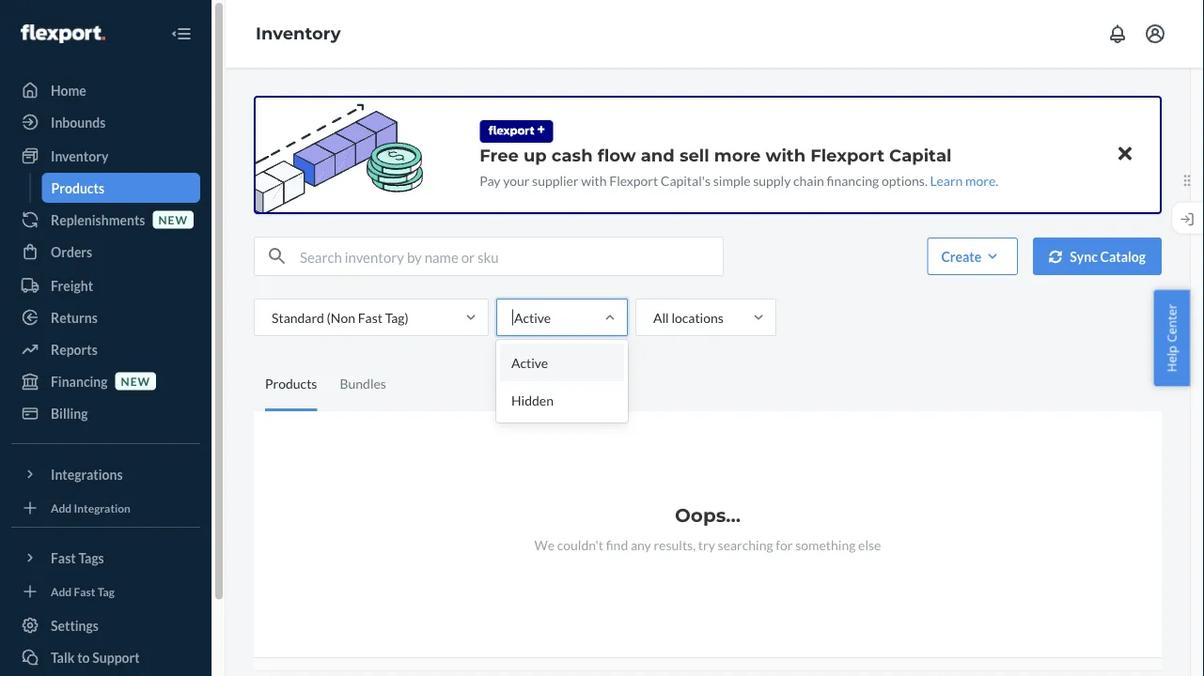Task type: vqa. For each thing, say whether or not it's contained in the screenshot.
Empty list 'image'
no



Task type: describe. For each thing, give the bounding box(es) containing it.
home
[[51, 82, 86, 98]]

help center
[[1163, 304, 1180, 373]]

fast tags button
[[11, 543, 200, 573]]

help center button
[[1154, 290, 1190, 387]]

freight
[[51, 278, 93, 294]]

cash
[[552, 145, 593, 165]]

0 horizontal spatial more
[[714, 145, 761, 165]]

we
[[534, 537, 555, 553]]

financing
[[51, 374, 108, 390]]

billing link
[[11, 399, 200, 429]]

open notifications image
[[1106, 23, 1129, 45]]

capital
[[889, 145, 952, 165]]

inbounds
[[51, 114, 106, 130]]

sync catalog button
[[1033, 238, 1162, 275]]

open account menu image
[[1144, 23, 1166, 45]]

center
[[1163, 304, 1180, 343]]

new for replenishments
[[158, 213, 188, 226]]

close image
[[1119, 143, 1132, 165]]

add for add integration
[[51, 501, 72, 515]]

any
[[631, 537, 651, 553]]

reports
[[51, 342, 98, 358]]

oops...
[[675, 504, 741, 527]]

sync
[[1070, 249, 1098, 265]]

hidden
[[511, 392, 554, 408]]

integration
[[74, 501, 131, 515]]

integrations
[[51, 467, 123, 483]]

chain
[[793, 172, 824, 188]]

1 vertical spatial active
[[511, 355, 548, 371]]

pay
[[480, 172, 501, 188]]

capital's
[[661, 172, 711, 188]]

products inside products link
[[51, 180, 104, 196]]

learn
[[930, 172, 963, 188]]

add fast tag
[[51, 585, 115, 599]]

orders link
[[11, 237, 200, 267]]

0 vertical spatial inventory
[[256, 23, 341, 44]]

Search inventory by name or sku text field
[[300, 238, 723, 275]]

free
[[480, 145, 519, 165]]

reports link
[[11, 335, 200, 365]]

searching
[[718, 537, 773, 553]]

talk to support
[[51, 650, 140, 666]]

standard (non fast tag)
[[272, 310, 409, 326]]

supply
[[753, 172, 791, 188]]

talk
[[51, 650, 75, 666]]

sync alt image
[[1049, 250, 1062, 263]]

financing
[[827, 172, 879, 188]]

add integration link
[[11, 497, 200, 520]]

1 horizontal spatial products
[[265, 376, 317, 392]]

your
[[503, 172, 530, 188]]

add integration
[[51, 501, 131, 515]]

we couldn't find any results, try searching for something else
[[534, 537, 881, 553]]

returns link
[[11, 303, 200, 333]]

add fast tag link
[[11, 581, 200, 603]]

flow
[[598, 145, 636, 165]]

.
[[996, 172, 998, 188]]

sell
[[679, 145, 709, 165]]

supplier
[[532, 172, 579, 188]]

add for add fast tag
[[51, 585, 72, 599]]

create
[[941, 249, 981, 265]]

1 vertical spatial flexport
[[609, 172, 658, 188]]



Task type: locate. For each thing, give the bounding box(es) containing it.
and
[[641, 145, 675, 165]]

create button
[[927, 238, 1018, 275]]

inbounds link
[[11, 107, 200, 137]]

(non
[[327, 310, 355, 326]]

0 horizontal spatial inventory
[[51, 148, 108, 164]]

tag)
[[385, 310, 409, 326]]

settings
[[51, 618, 99, 634]]

replenishments
[[51, 212, 145, 228]]

active
[[514, 310, 551, 326], [511, 355, 548, 371]]

0 horizontal spatial new
[[121, 374, 150, 388]]

options.
[[882, 172, 928, 188]]

1 vertical spatial add
[[51, 585, 72, 599]]

1 horizontal spatial new
[[158, 213, 188, 226]]

products down standard
[[265, 376, 317, 392]]

add left integration
[[51, 501, 72, 515]]

0 horizontal spatial products
[[51, 180, 104, 196]]

learn more link
[[930, 172, 996, 188]]

1 vertical spatial inventory link
[[11, 141, 200, 171]]

0 vertical spatial flexport
[[810, 145, 884, 165]]

locations
[[671, 310, 724, 326]]

something
[[795, 537, 856, 553]]

billing
[[51, 406, 88, 422]]

0 vertical spatial active
[[514, 310, 551, 326]]

orders
[[51, 244, 92, 260]]

1 vertical spatial more
[[965, 172, 996, 188]]

flexport up financing
[[810, 145, 884, 165]]

home link
[[11, 75, 200, 105]]

bundles
[[340, 376, 386, 392]]

more
[[714, 145, 761, 165], [965, 172, 996, 188]]

catalog
[[1100, 249, 1146, 265]]

talk to support button
[[11, 643, 200, 673]]

support
[[92, 650, 140, 666]]

more up the simple
[[714, 145, 761, 165]]

add up settings
[[51, 585, 72, 599]]

couldn't
[[557, 537, 603, 553]]

flexport
[[810, 145, 884, 165], [609, 172, 658, 188]]

2 add from the top
[[51, 585, 72, 599]]

1 horizontal spatial inventory
[[256, 23, 341, 44]]

active down search inventory by name or sku "text box"
[[514, 310, 551, 326]]

products
[[51, 180, 104, 196], [265, 376, 317, 392]]

1 vertical spatial products
[[265, 376, 317, 392]]

returns
[[51, 310, 98, 326]]

fast inside dropdown button
[[51, 550, 76, 566]]

with up supply
[[766, 145, 806, 165]]

integrations button
[[11, 460, 200, 490]]

for
[[776, 537, 793, 553]]

results,
[[654, 537, 696, 553]]

2 vertical spatial fast
[[74, 585, 95, 599]]

find
[[606, 537, 628, 553]]

flexport logo image
[[21, 24, 105, 43]]

free up cash flow and sell more with flexport capital pay your supplier with flexport capital's simple supply chain financing options. learn more .
[[480, 145, 998, 188]]

all
[[653, 310, 669, 326]]

new
[[158, 213, 188, 226], [121, 374, 150, 388]]

else
[[858, 537, 881, 553]]

fast
[[358, 310, 383, 326], [51, 550, 76, 566], [74, 585, 95, 599]]

help
[[1163, 346, 1180, 373]]

1 horizontal spatial flexport
[[810, 145, 884, 165]]

to
[[77, 650, 90, 666]]

fast tags
[[51, 550, 104, 566]]

1 vertical spatial new
[[121, 374, 150, 388]]

up
[[524, 145, 547, 165]]

0 horizontal spatial with
[[581, 172, 607, 188]]

0 vertical spatial with
[[766, 145, 806, 165]]

all locations
[[653, 310, 724, 326]]

tags
[[78, 550, 104, 566]]

try
[[698, 537, 715, 553]]

settings link
[[11, 611, 200, 641]]

fast left tag
[[74, 585, 95, 599]]

new down the reports link
[[121, 374, 150, 388]]

new down products link
[[158, 213, 188, 226]]

tag
[[98, 585, 115, 599]]

1 vertical spatial fast
[[51, 550, 76, 566]]

1 horizontal spatial inventory link
[[256, 23, 341, 44]]

inventory link
[[256, 23, 341, 44], [11, 141, 200, 171]]

products up replenishments
[[51, 180, 104, 196]]

1 vertical spatial with
[[581, 172, 607, 188]]

products link
[[42, 173, 200, 203]]

fast left tags
[[51, 550, 76, 566]]

0 vertical spatial more
[[714, 145, 761, 165]]

1 horizontal spatial with
[[766, 145, 806, 165]]

fast left tag) on the left top of the page
[[358, 310, 383, 326]]

1 horizontal spatial more
[[965, 172, 996, 188]]

freight link
[[11, 271, 200, 301]]

more right learn
[[965, 172, 996, 188]]

inventory
[[256, 23, 341, 44], [51, 148, 108, 164]]

0 vertical spatial add
[[51, 501, 72, 515]]

add
[[51, 501, 72, 515], [51, 585, 72, 599]]

sync catalog
[[1070, 249, 1146, 265]]

0 horizontal spatial flexport
[[609, 172, 658, 188]]

1 vertical spatial inventory
[[51, 148, 108, 164]]

simple
[[713, 172, 751, 188]]

0 vertical spatial new
[[158, 213, 188, 226]]

close navigation image
[[170, 23, 193, 45]]

1 add from the top
[[51, 501, 72, 515]]

0 vertical spatial products
[[51, 180, 104, 196]]

flexport down flow
[[609, 172, 658, 188]]

0 horizontal spatial inventory link
[[11, 141, 200, 171]]

active up the hidden
[[511, 355, 548, 371]]

with down cash
[[581, 172, 607, 188]]

with
[[766, 145, 806, 165], [581, 172, 607, 188]]

standard
[[272, 310, 324, 326]]

0 vertical spatial fast
[[358, 310, 383, 326]]

0 vertical spatial inventory link
[[256, 23, 341, 44]]

new for financing
[[121, 374, 150, 388]]



